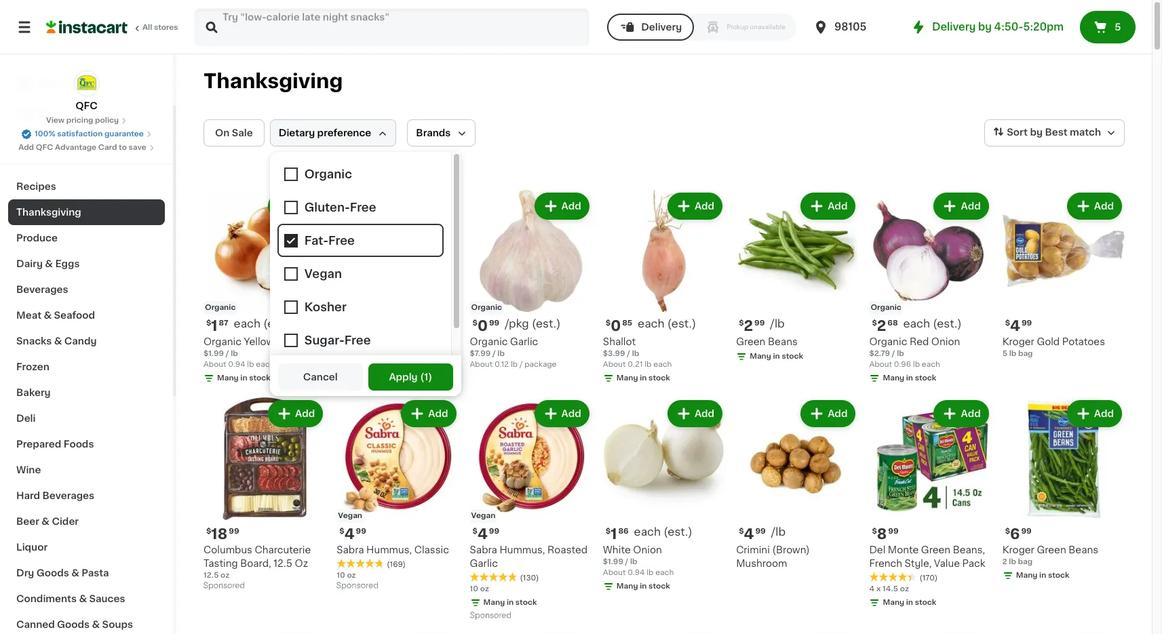 Task type: vqa. For each thing, say whether or not it's contained in the screenshot.
locations...
no



Task type: describe. For each thing, give the bounding box(es) containing it.
bakery
[[16, 388, 51, 398]]

each (est.) for red
[[903, 318, 962, 329]]

1 left the "87"
[[211, 319, 217, 333]]

99 for columbus charcuterie tasting board, 12.5 oz
[[229, 527, 239, 535]]

$ 1 86
[[606, 527, 629, 541]]

pricing
[[66, 117, 93, 124]]

68
[[888, 320, 898, 327]]

98105
[[834, 22, 867, 32]]

each right the 85
[[638, 318, 665, 329]]

snacks & candy
[[16, 336, 97, 346]]

10 for sabra hummus, roasted garlic
[[470, 585, 478, 593]]

4 left x
[[869, 585, 874, 593]]

stock for shallot
[[649, 375, 670, 382]]

many for del monte green beans, french style, value pack
[[883, 599, 904, 606]]

& for beer
[[42, 517, 50, 526]]

dry goods & pasta link
[[8, 560, 165, 586]]

about inside shallot $3.99 / lb about 0.21 lb each
[[603, 361, 626, 369]]

delivery for delivery
[[641, 22, 682, 32]]

$ 2 99
[[739, 319, 765, 333]]

classic
[[414, 545, 449, 555]]

2 inside kroger green beans 2 lb bag
[[1002, 558, 1007, 565]]

$ inside $ 0 85
[[606, 320, 611, 327]]

4 up the crimini
[[744, 527, 754, 541]]

(est.) for white onion
[[664, 526, 692, 537]]

add button for crimini (brown) mushroom
[[802, 402, 854, 426]]

sponsored badge image for sabra hummus, classic
[[337, 582, 378, 590]]

about inside the 1 yellow onion $1.29 / lb about 0.89 lb each
[[337, 361, 359, 369]]

add button for white onion
[[669, 402, 721, 426]]

red
[[910, 337, 929, 347]]

onion for organic yellow onion
[[277, 337, 305, 347]]

$1.99 inside white onion $1.99 / lb about 0.94 lb each
[[603, 558, 623, 565]]

vegan for sabra hummus, roasted garlic
[[471, 512, 495, 519]]

in for shallot
[[640, 375, 647, 382]]

green beans
[[736, 337, 798, 347]]

add for del monte green beans, french style, value pack
[[961, 409, 981, 419]]

4:50-
[[994, 22, 1023, 32]]

many for organic yellow onion
[[217, 375, 239, 382]]

in down kroger green beans 2 lb bag
[[1039, 572, 1046, 579]]

& for dairy
[[45, 259, 53, 269]]

$ up the crimini
[[739, 527, 744, 535]]

86
[[618, 528, 629, 535]]

$ inside $ 2 68
[[872, 320, 877, 327]]

stock for yellow onion
[[382, 375, 404, 382]]

each inside white onion $1.99 / lb about 0.94 lb each
[[655, 569, 674, 576]]

99 up the crimini
[[755, 527, 766, 535]]

view pricing policy
[[46, 117, 119, 124]]

recipes
[[16, 182, 56, 191]]

0.96
[[894, 361, 911, 369]]

condiments
[[16, 594, 77, 604]]

dietary
[[279, 128, 315, 138]]

organic up the "87"
[[205, 304, 236, 312]]

stock for sabra hummus, roasted garlic
[[515, 599, 537, 606]]

add for crimini (brown) mushroom
[[828, 409, 848, 419]]

0.12
[[494, 361, 509, 369]]

pack
[[962, 559, 985, 568]]

oz
[[295, 559, 308, 568]]

& left pasta
[[71, 568, 79, 578]]

$ 4 99 inside $4.99 per pound element
[[739, 527, 766, 541]]

beer
[[16, 517, 39, 526]]

$ inside $ 1 87
[[206, 320, 211, 327]]

/ right 0.12
[[520, 361, 523, 369]]

on
[[215, 128, 230, 138]]

$4.99 per pound element
[[736, 525, 858, 543]]

(est.) for organic garlic
[[532, 318, 561, 329]]

dietary preference button
[[270, 119, 396, 147]]

$ 1 87
[[206, 319, 228, 333]]

delivery by 4:50-5:20pm link
[[910, 19, 1064, 35]]

6
[[1010, 527, 1020, 541]]

by for sort
[[1030, 128, 1043, 137]]

10 for sabra hummus, classic
[[337, 572, 345, 579]]

organic up $ 0 99
[[471, 304, 502, 312]]

$1.86 each (estimated) element
[[603, 525, 725, 543]]

frozen link
[[8, 354, 165, 380]]

preference
[[317, 128, 371, 138]]

oz down sabra hummus, roasted garlic in the bottom of the page
[[480, 585, 489, 593]]

$3.99
[[603, 350, 625, 358]]

8
[[877, 527, 887, 541]]

99 inside $ 0 99
[[489, 320, 499, 327]]

Best match Sort by field
[[985, 119, 1125, 147]]

& for meat
[[44, 311, 52, 320]]

lists link
[[8, 125, 165, 152]]

oz right 14.5
[[900, 585, 909, 593]]

stock down kroger green beans 2 lb bag
[[1048, 572, 1070, 579]]

columbus charcuterie tasting board, 12.5 oz 12.5 oz
[[204, 545, 311, 579]]

about inside organic red onion $2.79 / lb about 0.96 lb each
[[869, 361, 892, 369]]

meat & seafood link
[[8, 303, 165, 328]]

about inside white onion $1.99 / lb about 0.94 lb each
[[603, 569, 626, 576]]

bag for gold
[[1018, 350, 1033, 358]]

1 left 86
[[611, 527, 617, 541]]

2 for each (est.)
[[877, 319, 886, 333]]

many in stock for white onion
[[617, 582, 670, 590]]

all
[[142, 24, 152, 31]]

white
[[603, 545, 631, 555]]

many for white onion
[[617, 582, 638, 590]]

87
[[219, 320, 228, 327]]

tasting
[[204, 559, 238, 568]]

qfc logo image
[[74, 71, 99, 96]]

99 for del monte green beans, french style, value pack
[[888, 527, 899, 535]]

goods for dry
[[36, 568, 69, 578]]

$ inside $ 2 99
[[739, 320, 744, 327]]

hard
[[16, 491, 40, 501]]

add for kroger green beans
[[1094, 409, 1114, 419]]

in for yellow onion
[[374, 375, 380, 382]]

organic inside the organic garlic $7.99 / lb about 0.12 lb / package
[[470, 337, 508, 347]]

guarantee
[[104, 130, 144, 138]]

$ 18 99
[[206, 527, 239, 541]]

dry
[[16, 568, 34, 578]]

$1.99 inside organic yellow onion $1.99 / lb about 0.94 lb each
[[204, 350, 224, 358]]

prepared
[[16, 440, 61, 449]]

stock down green beans
[[782, 353, 803, 360]]

many in stock for yellow onion
[[350, 375, 404, 382]]

value
[[934, 559, 960, 568]]

best
[[1045, 128, 1067, 137]]

$ 0 85
[[606, 319, 632, 333]]

/ inside the 1 yellow onion $1.29 / lb about 0.89 lb each
[[359, 350, 362, 358]]

advantage
[[55, 144, 96, 151]]

buy it again link
[[8, 98, 165, 125]]

beans inside kroger green beans 2 lb bag
[[1069, 545, 1098, 555]]

$ inside "$ 6 99"
[[1005, 528, 1010, 535]]

potatoes
[[1062, 337, 1105, 347]]

each inside organic yellow onion $1.99 / lb about 0.94 lb each
[[256, 361, 274, 369]]

foods
[[64, 440, 94, 449]]

gold
[[1037, 337, 1060, 347]]

sabra for sabra hummus, roasted garlic
[[470, 545, 497, 555]]

98105 button
[[813, 8, 894, 46]]

$ 2 68
[[872, 319, 898, 333]]

add button for green beans
[[802, 194, 854, 218]]

Search field
[[195, 9, 588, 45]]

0 horizontal spatial qfc
[[36, 144, 53, 151]]

all stores link
[[46, 8, 179, 46]]

many in stock for shallot
[[617, 375, 670, 382]]

liquor link
[[8, 535, 165, 560]]

stock for del monte green beans, french style, value pack
[[915, 599, 936, 606]]

)
[[428, 372, 432, 382]]

1 inside the 1 yellow onion $1.29 / lb about 0.89 lb each
[[344, 319, 351, 333]]

stock for white onion
[[649, 582, 670, 590]]

add button for organic yellow onion
[[269, 194, 322, 218]]

/pkg (est.)
[[505, 318, 561, 329]]

deli link
[[8, 406, 165, 431]]

product group containing 8
[[869, 398, 992, 611]]

99 for sabra hummus, classic
[[356, 527, 366, 535]]

10 oz for sabra hummus, roasted garlic
[[470, 585, 489, 593]]

0 for each
[[611, 319, 621, 333]]

condiments & sauces link
[[8, 586, 165, 612]]

bag for green
[[1018, 558, 1033, 565]]

in for white onion
[[640, 582, 647, 590]]

dry goods & pasta
[[16, 568, 109, 578]]

wine link
[[8, 457, 165, 483]]

sabra hummus, classic
[[337, 545, 449, 555]]

add for green beans
[[828, 201, 848, 211]]

many for yellow onion
[[350, 375, 372, 382]]

add button for kroger green beans
[[1068, 402, 1121, 426]]

roasted
[[548, 545, 588, 555]]

add for white onion
[[695, 409, 714, 419]]

organic up 68
[[871, 304, 901, 312]]

dietary preference
[[279, 128, 371, 138]]

in for sabra hummus, roasted garlic
[[507, 599, 514, 606]]

each up the red
[[903, 318, 930, 329]]

oz down sabra hummus, classic
[[347, 572, 356, 579]]

delivery for delivery by 4:50-5:20pm
[[932, 22, 976, 32]]

kroger gold potatoes 5 lb bag
[[1002, 337, 1105, 358]]

frozen
[[16, 362, 49, 372]]

product group containing 18
[[204, 398, 326, 593]]

snacks & candy link
[[8, 328, 165, 354]]

/lb for 2
[[770, 318, 785, 329]]

save
[[129, 144, 146, 151]]

$ up sabra hummus, roasted garlic in the bottom of the page
[[473, 527, 478, 535]]

mushroom
[[736, 559, 787, 568]]

add button for kroger gold potatoes
[[1068, 194, 1121, 218]]

add button for organic garlic
[[536, 194, 588, 218]]

each inside the 1 yellow onion $1.29 / lb about 0.89 lb each
[[389, 361, 408, 369]]

many in stock down kroger green beans 2 lb bag
[[1016, 572, 1070, 579]]

organic inside organic yellow onion $1.99 / lb about 0.94 lb each
[[204, 337, 241, 347]]

(est.) for organic yellow onion
[[263, 318, 292, 329]]

add inside add qfc advantage card to save link
[[18, 144, 34, 151]]

$ up kroger gold potatoes 5 lb bag
[[1005, 320, 1010, 327]]

sort by
[[1007, 128, 1043, 137]]

(170)
[[920, 574, 938, 582]]

add button for shallot
[[669, 194, 721, 218]]

stock for organic red onion
[[915, 375, 936, 382]]

sponsored badge image for columbus charcuterie tasting board, 12.5 oz
[[204, 582, 245, 590]]

1 vertical spatial thanksgiving
[[16, 208, 81, 217]]

many in stock down green beans
[[750, 353, 803, 360]]

many in stock for sabra hummus, roasted garlic
[[483, 599, 537, 606]]

$ 6 99
[[1005, 527, 1032, 541]]

add qfc advantage card to save link
[[18, 142, 155, 153]]

vegan for sabra hummus, classic
[[338, 512, 362, 519]]



Task type: locate. For each thing, give the bounding box(es) containing it.
canned goods & soups link
[[8, 612, 165, 634]]

1 right apply on the left bottom of page
[[424, 372, 428, 382]]

each (est.) for $3.99
[[638, 318, 696, 329]]

99 inside $ 2 99
[[754, 320, 765, 327]]

85
[[622, 320, 632, 327]]

canned goods & soups
[[16, 620, 133, 630]]

each down the red
[[922, 361, 940, 369]]

/ right $1.29
[[359, 350, 362, 358]]

4 for kroger gold potatoes
[[1010, 319, 1020, 333]]

lb inside kroger green beans 2 lb bag
[[1009, 558, 1016, 565]]

$ 4 99 for kroger gold potatoes
[[1005, 319, 1032, 333]]

in down white onion $1.99 / lb about 0.94 lb each
[[640, 582, 647, 590]]

2 left 68
[[877, 319, 886, 333]]

it
[[60, 107, 66, 116]]

bag
[[1018, 350, 1033, 358], [1018, 558, 1033, 565]]

0 horizontal spatial $1.99
[[204, 350, 224, 358]]

4 up sabra hummus, roasted garlic in the bottom of the page
[[478, 527, 488, 541]]

(est.) for organic red onion
[[933, 318, 962, 329]]

99
[[489, 320, 499, 327], [754, 320, 765, 327], [1022, 320, 1032, 327], [229, 527, 239, 535], [356, 527, 366, 535], [489, 527, 499, 535], [755, 527, 766, 535], [888, 527, 899, 535], [1021, 528, 1032, 535]]

$1.87 each (estimated) element
[[204, 318, 326, 335]]

4 for sabra hummus, classic
[[344, 527, 354, 541]]

add button for del monte green beans, french style, value pack
[[935, 402, 988, 426]]

add for organic yellow onion
[[295, 201, 315, 211]]

many for sabra hummus, roasted garlic
[[483, 599, 505, 606]]

each (est.) up the red
[[903, 318, 962, 329]]

in down green beans
[[773, 353, 780, 360]]

99 up kroger gold potatoes 5 lb bag
[[1022, 320, 1032, 327]]

2 sabra from the left
[[470, 545, 497, 555]]

onion inside organic yellow onion $1.99 / lb about 0.94 lb each
[[277, 337, 305, 347]]

each (est.) up organic yellow onion $1.99 / lb about 0.94 lb each
[[234, 318, 292, 329]]

(169)
[[387, 561, 406, 568]]

kroger inside kroger gold potatoes 5 lb bag
[[1002, 337, 1034, 347]]

0 vertical spatial $1.99
[[204, 350, 224, 358]]

0 vertical spatial qfc
[[75, 101, 98, 111]]

instacart logo image
[[46, 19, 128, 35]]

0 vertical spatial garlic
[[510, 337, 538, 347]]

1 horizontal spatial vegan
[[471, 512, 495, 519]]

delivery inside button
[[641, 22, 682, 32]]

/ up the 0.21
[[627, 350, 630, 358]]

2 0 from the left
[[611, 319, 621, 333]]

kroger for gold
[[1002, 337, 1034, 347]]

1 hummus, from the left
[[366, 545, 412, 555]]

(est.) inside $2.68 each (estimated) element
[[933, 318, 962, 329]]

organic inside organic red onion $2.79 / lb about 0.96 lb each
[[869, 337, 907, 347]]

sauces
[[89, 594, 125, 604]]

sponsored badge image inside 'product' group
[[204, 582, 245, 590]]

stock down (170)
[[915, 599, 936, 606]]

shallot $3.99 / lb about 0.21 lb each
[[603, 337, 672, 369]]

1 vertical spatial by
[[1030, 128, 1043, 137]]

99 up sabra hummus, roasted garlic in the bottom of the page
[[489, 527, 499, 535]]

0 horizontal spatial yellow
[[244, 337, 274, 347]]

$
[[206, 320, 211, 327], [473, 320, 478, 327], [739, 320, 744, 327], [872, 320, 877, 327], [606, 320, 611, 327], [1005, 320, 1010, 327], [206, 527, 211, 535], [339, 527, 344, 535], [473, 527, 478, 535], [739, 527, 744, 535], [872, 527, 877, 535], [606, 528, 611, 535], [1005, 528, 1010, 535]]

99 right 8
[[888, 527, 899, 535]]

0.89
[[361, 361, 379, 369]]

many in stock
[[750, 353, 803, 360], [217, 375, 271, 382], [350, 375, 404, 382], [883, 375, 936, 382], [617, 375, 670, 382], [1016, 572, 1070, 579], [617, 582, 670, 590], [483, 599, 537, 606], [883, 599, 936, 606]]

by left 4:50-
[[978, 22, 992, 32]]

$ inside $ 0 99
[[473, 320, 478, 327]]

(est.) up white onion $1.99 / lb about 0.94 lb each
[[664, 526, 692, 537]]

about down white
[[603, 569, 626, 576]]

0 inside $0.99 per package (estimated) element
[[478, 319, 488, 333]]

0 inside $0.85 each (estimated) element
[[611, 319, 621, 333]]

many in stock down "(130)"
[[483, 599, 537, 606]]

& left soups
[[92, 620, 100, 630]]

best match
[[1045, 128, 1101, 137]]

& left candy
[[54, 336, 62, 346]]

yellow inside organic yellow onion $1.99 / lb about 0.94 lb each
[[244, 337, 274, 347]]

$1.29
[[337, 350, 357, 358]]

0 horizontal spatial by
[[978, 22, 992, 32]]

99 right 18
[[229, 527, 239, 535]]

$ 0 99
[[473, 319, 499, 333]]

99 up sabra hummus, classic
[[356, 527, 366, 535]]

/lb inside $2.99 per pound element
[[770, 318, 785, 329]]

kroger inside kroger green beans 2 lb bag
[[1002, 545, 1034, 555]]

12.5 down tasting
[[204, 572, 219, 579]]

0.94 down white
[[628, 569, 645, 576]]

seafood
[[54, 311, 95, 320]]

sort
[[1007, 128, 1028, 137]]

$ 4 99 up kroger gold potatoes 5 lb bag
[[1005, 319, 1032, 333]]

card
[[98, 144, 117, 151]]

organic up $7.99
[[470, 337, 508, 347]]

$ up "del"
[[872, 527, 877, 535]]

1 horizontal spatial 5
[[1115, 22, 1121, 32]]

many down organic yellow onion $1.99 / lb about 0.94 lb each
[[217, 375, 239, 382]]

0 vertical spatial bag
[[1018, 350, 1033, 358]]

(est.)
[[263, 318, 292, 329], [532, 318, 561, 329], [933, 318, 962, 329], [667, 318, 696, 329], [664, 526, 692, 537]]

1 horizontal spatial 0
[[611, 319, 621, 333]]

recipes link
[[8, 174, 165, 199]]

garlic inside the organic garlic $7.99 / lb about 0.12 lb / package
[[510, 337, 538, 347]]

99 left /pkg
[[489, 320, 499, 327]]

by for delivery
[[978, 22, 992, 32]]

onion inside white onion $1.99 / lb about 0.94 lb each
[[633, 545, 662, 555]]

1 vertical spatial garlic
[[470, 559, 498, 568]]

1 vertical spatial /lb
[[771, 526, 786, 537]]

many down kroger green beans 2 lb bag
[[1016, 572, 1038, 579]]

& for condiments
[[79, 594, 87, 604]]

10 oz down sabra hummus, roasted garlic in the bottom of the page
[[470, 585, 489, 593]]

product group containing 6
[[1002, 398, 1125, 584]]

each right 86
[[634, 526, 661, 537]]

0 horizontal spatial beans
[[768, 337, 798, 347]]

1
[[211, 319, 217, 333], [344, 319, 351, 333], [424, 372, 428, 382], [611, 527, 617, 541]]

many in stock down 14.5
[[883, 599, 936, 606]]

1 bag from the top
[[1018, 350, 1033, 358]]

2 bag from the top
[[1018, 558, 1033, 565]]

onion for yellow onion
[[369, 337, 398, 347]]

service type group
[[607, 14, 796, 41]]

buy it again
[[38, 107, 95, 116]]

goods inside dry goods & pasta link
[[36, 568, 69, 578]]

kroger down "$ 6 99"
[[1002, 545, 1034, 555]]

0 for /pkg
[[478, 319, 488, 333]]

& right meat
[[44, 311, 52, 320]]

by inside field
[[1030, 128, 1043, 137]]

(est.) inside $0.99 per package (estimated) element
[[532, 318, 561, 329]]

(est.) inside $1.87 each (estimated) element
[[263, 318, 292, 329]]

dairy & eggs link
[[8, 251, 165, 277]]

each (est.) inside $1.86 each (estimated) element
[[634, 526, 692, 537]]

thanksgiving up produce
[[16, 208, 81, 217]]

0 horizontal spatial sponsored badge image
[[204, 582, 245, 590]]

99 for sabra hummus, roasted garlic
[[489, 527, 499, 535]]

0
[[478, 319, 488, 333], [611, 319, 621, 333]]

0 vertical spatial beverages
[[16, 285, 68, 294]]

(est.) inside $0.85 each (estimated) element
[[667, 318, 696, 329]]

(brown)
[[772, 545, 810, 555]]

$ up $7.99
[[473, 320, 478, 327]]

yellow inside the 1 yellow onion $1.29 / lb about 0.89 lb each
[[337, 337, 367, 347]]

sponsored badge image
[[204, 582, 245, 590], [337, 582, 378, 590], [470, 612, 511, 620]]

in
[[773, 353, 780, 360], [240, 375, 247, 382], [374, 375, 380, 382], [906, 375, 913, 382], [640, 375, 647, 382], [1039, 572, 1046, 579], [640, 582, 647, 590], [507, 599, 514, 606], [906, 599, 913, 606]]

$ 8 99
[[872, 527, 899, 541]]

10 down sabra hummus, roasted garlic in the bottom of the page
[[470, 585, 478, 593]]

$2.68 each (estimated) element
[[869, 318, 992, 335]]

many in stock for organic yellow onion
[[217, 375, 271, 382]]

0 vertical spatial /lb
[[770, 318, 785, 329]]

/ inside white onion $1.99 / lb about 0.94 lb each
[[625, 558, 628, 565]]

0 vertical spatial 5
[[1115, 22, 1121, 32]]

1 vertical spatial $1.99
[[603, 558, 623, 565]]

sabra inside sabra hummus, roasted garlic
[[470, 545, 497, 555]]

package
[[525, 361, 557, 369]]

each (est.) right the 85
[[638, 318, 696, 329]]

yellow down $1.87 each (estimated) element
[[244, 337, 274, 347]]

green inside kroger green beans 2 lb bag
[[1037, 545, 1066, 555]]

stock for organic yellow onion
[[249, 375, 271, 382]]

0 horizontal spatial 2
[[744, 319, 753, 333]]

1 0 from the left
[[478, 319, 488, 333]]

2 for /lb
[[744, 319, 753, 333]]

0.94
[[228, 361, 245, 369], [628, 569, 645, 576]]

0 horizontal spatial 0.94
[[228, 361, 245, 369]]

100%
[[35, 130, 55, 138]]

1 horizontal spatial 10 oz
[[470, 585, 489, 593]]

style,
[[905, 559, 932, 568]]

99 up green beans
[[754, 320, 765, 327]]

in down 4 x 14.5 oz at bottom
[[906, 599, 913, 606]]

0 vertical spatial goods
[[36, 568, 69, 578]]

1 vegan from the left
[[338, 512, 362, 519]]

each right the 0.21
[[653, 361, 672, 369]]

1 vertical spatial beverages
[[42, 491, 94, 501]]

1 vertical spatial 12.5
[[204, 572, 219, 579]]

0 horizontal spatial 5
[[1002, 350, 1007, 358]]

many down '0.89'
[[350, 375, 372, 382]]

2 horizontal spatial sponsored badge image
[[470, 612, 511, 620]]

0 vertical spatial 10 oz
[[337, 572, 356, 579]]

& inside "link"
[[44, 311, 52, 320]]

$ 4 99 up the crimini
[[739, 527, 766, 541]]

(est.) up organic red onion $2.79 / lb about 0.96 lb each
[[933, 318, 962, 329]]

stock down "(130)"
[[515, 599, 537, 606]]

goods up condiments
[[36, 568, 69, 578]]

0 vertical spatial by
[[978, 22, 992, 32]]

99 right the '6'
[[1021, 528, 1032, 535]]

& right beer
[[42, 517, 50, 526]]

produce link
[[8, 225, 165, 251]]

add for kroger gold potatoes
[[1094, 201, 1114, 211]]

many in stock for del monte green beans, french style, value pack
[[883, 599, 936, 606]]

0 vertical spatial thanksgiving
[[204, 71, 343, 91]]

hummus, up (169)
[[366, 545, 412, 555]]

onion down $1.87 each (estimated) element
[[277, 337, 305, 347]]

1 vertical spatial kroger
[[1002, 545, 1034, 555]]

10 oz for sabra hummus, classic
[[337, 572, 356, 579]]

2 vegan from the left
[[471, 512, 495, 519]]

0 horizontal spatial 10 oz
[[337, 572, 356, 579]]

each (est.) for onion
[[634, 526, 692, 537]]

$ left 68
[[872, 320, 877, 327]]

1 kroger from the top
[[1002, 337, 1034, 347]]

$ up sabra hummus, classic
[[339, 527, 344, 535]]

1 horizontal spatial sabra
[[470, 545, 497, 555]]

each inside organic red onion $2.79 / lb about 0.96 lb each
[[922, 361, 940, 369]]

10 down sabra hummus, classic
[[337, 572, 345, 579]]

lb inside kroger gold potatoes 5 lb bag
[[1009, 350, 1016, 358]]

yellow for organic
[[244, 337, 274, 347]]

onion inside organic red onion $2.79 / lb about 0.96 lb each
[[931, 337, 960, 347]]

0 horizontal spatial thanksgiving
[[16, 208, 81, 217]]

again
[[69, 107, 95, 116]]

x
[[876, 585, 881, 593]]

0.94 inside organic yellow onion $1.99 / lb about 0.94 lb each
[[228, 361, 245, 369]]

add for organic red onion
[[961, 201, 981, 211]]

0 horizontal spatial delivery
[[641, 22, 682, 32]]

about inside the organic garlic $7.99 / lb about 0.12 lb / package
[[470, 361, 493, 369]]

99 for kroger gold potatoes
[[1022, 320, 1032, 327]]

$ inside "$ 18 99"
[[206, 527, 211, 535]]

1 horizontal spatial hummus,
[[500, 545, 545, 555]]

onion inside the 1 yellow onion $1.29 / lb about 0.89 lb each
[[369, 337, 398, 347]]

about down $ 1 87
[[204, 361, 226, 369]]

0 horizontal spatial hummus,
[[366, 545, 412, 555]]

garlic inside sabra hummus, roasted garlic
[[470, 559, 498, 568]]

in for organic red onion
[[906, 375, 913, 382]]

canned
[[16, 620, 55, 630]]

about down $1.29
[[337, 361, 359, 369]]

many in stock for organic red onion
[[883, 375, 936, 382]]

& for snacks
[[54, 336, 62, 346]]

4 up kroger gold potatoes 5 lb bag
[[1010, 319, 1020, 333]]

4 up sabra hummus, classic
[[344, 527, 354, 541]]

kroger
[[1002, 337, 1034, 347], [1002, 545, 1034, 555]]

crimini
[[736, 545, 770, 555]]

1 horizontal spatial 2
[[877, 319, 886, 333]]

(est.) for shallot
[[667, 318, 696, 329]]

0 vertical spatial 12.5
[[274, 559, 292, 568]]

0 horizontal spatial vegan
[[338, 512, 362, 519]]

$2.79
[[869, 350, 890, 358]]

5 inside kroger gold potatoes 5 lb bag
[[1002, 350, 1007, 358]]

99 inside "$ 18 99"
[[229, 527, 239, 535]]

2 yellow from the left
[[337, 337, 367, 347]]

None search field
[[194, 8, 590, 46]]

/lb inside $4.99 per pound element
[[771, 526, 786, 537]]

1 vertical spatial qfc
[[36, 144, 53, 151]]

oz inside columbus charcuterie tasting board, 12.5 oz 12.5 oz
[[221, 572, 229, 579]]

(130)
[[520, 574, 539, 582]]

view pricing policy link
[[46, 115, 127, 126]]

/ right the $2.79
[[892, 350, 895, 358]]

hummus, inside sabra hummus, roasted garlic
[[500, 545, 545, 555]]

each (est.) inside $1.87 each (estimated) element
[[234, 318, 292, 329]]

cancel
[[303, 372, 338, 382]]

sabra for sabra hummus, classic
[[337, 545, 364, 555]]

1 vertical spatial 0.94
[[628, 569, 645, 576]]

$ inside $ 1 86
[[606, 528, 611, 535]]

lists
[[38, 134, 61, 143]]

beer & cider link
[[8, 509, 165, 535]]

$2.99 per pound element
[[736, 318, 858, 335]]

each
[[234, 318, 261, 329], [903, 318, 930, 329], [638, 318, 665, 329], [256, 361, 274, 369], [389, 361, 408, 369], [922, 361, 940, 369], [653, 361, 672, 369], [634, 526, 661, 537], [655, 569, 674, 576]]

qfc up view pricing policy "link"
[[75, 101, 98, 111]]

0 vertical spatial beans
[[768, 337, 798, 347]]

0 vertical spatial 10
[[337, 572, 345, 579]]

product group
[[204, 190, 326, 387], [337, 190, 459, 387], [470, 190, 592, 371], [603, 190, 725, 387], [736, 190, 858, 365], [869, 190, 992, 387], [1002, 190, 1125, 360], [204, 398, 326, 593], [337, 398, 459, 593], [470, 398, 592, 623], [603, 398, 725, 595], [736, 398, 858, 570], [869, 398, 992, 611], [1002, 398, 1125, 584]]

99 for kroger green beans
[[1021, 528, 1032, 535]]

5 inside button
[[1115, 22, 1121, 32]]

0 vertical spatial 0.94
[[228, 361, 245, 369]]

crimini (brown) mushroom
[[736, 545, 810, 568]]

4
[[1010, 319, 1020, 333], [344, 527, 354, 541], [478, 527, 488, 541], [744, 527, 754, 541], [869, 585, 874, 593]]

many down white onion $1.99 / lb about 0.94 lb each
[[617, 582, 638, 590]]

/ inside organic yellow onion $1.99 / lb about 0.94 lb each
[[226, 350, 229, 358]]

/pkg
[[505, 318, 529, 329]]

to
[[119, 144, 127, 151]]

/lb for 4
[[771, 526, 786, 537]]

onion down $2.68 each (estimated) element
[[931, 337, 960, 347]]

yellow for 1
[[337, 337, 367, 347]]

1 horizontal spatial green
[[921, 545, 950, 555]]

hummus, up "(130)"
[[500, 545, 545, 555]]

many down the 0.21
[[617, 375, 638, 382]]

deli
[[16, 414, 36, 423]]

thanksgiving up dietary
[[204, 71, 343, 91]]

$0.99 per package (estimated) element
[[470, 318, 592, 335]]

organic garlic $7.99 / lb about 0.12 lb / package
[[470, 337, 557, 369]]

charcuterie
[[255, 545, 311, 555]]

sabra right classic
[[470, 545, 497, 555]]

garlic
[[510, 337, 538, 347], [470, 559, 498, 568]]

qfc down lists
[[36, 144, 53, 151]]

beverages up cider on the bottom
[[42, 491, 94, 501]]

1 horizontal spatial sponsored badge image
[[337, 582, 378, 590]]

add button for organic red onion
[[935, 194, 988, 218]]

4 for sabra hummus, roasted garlic
[[478, 527, 488, 541]]

1 horizontal spatial garlic
[[510, 337, 538, 347]]

1 horizontal spatial $1.99
[[603, 558, 623, 565]]

/ inside shallot $3.99 / lb about 0.21 lb each
[[627, 350, 630, 358]]

each right the "87"
[[234, 318, 261, 329]]

each up apply on the left bottom of page
[[389, 361, 408, 369]]

by right the sort
[[1030, 128, 1043, 137]]

hummus, for roasted
[[500, 545, 545, 555]]

$1.99 down $ 1 87
[[204, 350, 224, 358]]

(est.) up shallot $3.99 / lb about 0.21 lb each
[[667, 318, 696, 329]]

100% satisfaction guarantee button
[[21, 126, 152, 140]]

many in stock down organic yellow onion $1.99 / lb about 0.94 lb each
[[217, 375, 271, 382]]

$0.85 each (estimated) element
[[603, 318, 725, 335]]

1 horizontal spatial 12.5
[[274, 559, 292, 568]]

bag inside kroger gold potatoes 5 lb bag
[[1018, 350, 1033, 358]]

goods for canned
[[57, 620, 90, 630]]

(est.) inside $1.86 each (estimated) element
[[664, 526, 692, 537]]

liquor
[[16, 543, 48, 552]]

beverages link
[[8, 277, 165, 303]]

add for organic garlic
[[561, 201, 581, 211]]

1 horizontal spatial delivery
[[932, 22, 976, 32]]

/ up 0.12
[[492, 350, 496, 358]]

(est.) up organic yellow onion $1.99 / lb about 0.94 lb each
[[263, 318, 292, 329]]

bag inside kroger green beans 2 lb bag
[[1018, 558, 1033, 565]]

0 vertical spatial kroger
[[1002, 337, 1034, 347]]

0 horizontal spatial 10
[[337, 572, 345, 579]]

beer & cider
[[16, 517, 79, 526]]

0 horizontal spatial 0
[[478, 319, 488, 333]]

monte
[[888, 545, 919, 555]]

1 horizontal spatial 0.94
[[628, 569, 645, 576]]

$ left the 85
[[606, 320, 611, 327]]

0 horizontal spatial green
[[736, 337, 765, 347]]

in for organic yellow onion
[[240, 375, 247, 382]]

4 x 14.5 oz
[[869, 585, 909, 593]]

each (est.) for yellow
[[234, 318, 292, 329]]

1 horizontal spatial yellow
[[337, 337, 367, 347]]

each (est.) inside $0.85 each (estimated) element
[[638, 318, 696, 329]]

$ inside $ 8 99
[[872, 527, 877, 535]]

pasta
[[82, 568, 109, 578]]

add for shallot
[[695, 201, 714, 211]]

many down green beans
[[750, 353, 771, 360]]

kroger for green
[[1002, 545, 1034, 555]]

stock down organic yellow onion $1.99 / lb about 0.94 lb each
[[249, 375, 271, 382]]

2 up green beans
[[744, 319, 753, 333]]

each inside shallot $3.99 / lb about 0.21 lb each
[[653, 361, 672, 369]]

many in stock down the 0.21
[[617, 375, 670, 382]]

many for shallot
[[617, 375, 638, 382]]

cancel button
[[278, 364, 363, 391]]

2 hummus, from the left
[[500, 545, 545, 555]]

about inside organic yellow onion $1.99 / lb about 0.94 lb each
[[204, 361, 226, 369]]

prepared foods link
[[8, 431, 165, 457]]

2 horizontal spatial 2
[[1002, 558, 1007, 565]]

organic up the $2.79
[[869, 337, 907, 347]]

thanksgiving link
[[8, 199, 165, 225]]

2 kroger from the top
[[1002, 545, 1034, 555]]

18
[[211, 527, 227, 541]]

white onion $1.99 / lb about 0.94 lb each
[[603, 545, 674, 576]]

1 yellow from the left
[[244, 337, 274, 347]]

1 sabra from the left
[[337, 545, 364, 555]]

0 horizontal spatial 12.5
[[204, 572, 219, 579]]

goods inside canned goods & soups link
[[57, 620, 90, 630]]

meat
[[16, 311, 41, 320]]

2 down "$ 6 99"
[[1002, 558, 1007, 565]]

many in stock down 0.96
[[883, 375, 936, 382]]

$ 4 99
[[1005, 319, 1032, 333], [339, 527, 366, 541], [473, 527, 499, 541], [739, 527, 766, 541]]

1 vertical spatial 10
[[470, 585, 478, 593]]

1 horizontal spatial thanksgiving
[[204, 71, 343, 91]]

$ 4 99 for sabra hummus, roasted garlic
[[473, 527, 499, 541]]

1 horizontal spatial 10
[[470, 585, 478, 593]]

yellow
[[244, 337, 274, 347], [337, 337, 367, 347]]

1 vertical spatial goods
[[57, 620, 90, 630]]

hummus,
[[366, 545, 412, 555], [500, 545, 545, 555]]

1 vertical spatial bag
[[1018, 558, 1033, 565]]

0.94 inside white onion $1.99 / lb about 0.94 lb each
[[628, 569, 645, 576]]

green inside 'del monte green beans, french style, value pack'
[[921, 545, 950, 555]]

99 inside $ 8 99
[[888, 527, 899, 535]]

1 vertical spatial 5
[[1002, 350, 1007, 358]]

1 horizontal spatial qfc
[[75, 101, 98, 111]]

each (est.) inside $2.68 each (estimated) element
[[903, 318, 962, 329]]

1 horizontal spatial by
[[1030, 128, 1043, 137]]

in for del monte green beans, french style, value pack
[[906, 599, 913, 606]]

onion for organic red onion
[[931, 337, 960, 347]]

about down the $2.79
[[869, 361, 892, 369]]

2 horizontal spatial green
[[1037, 545, 1066, 555]]

1 horizontal spatial beans
[[1069, 545, 1098, 555]]

99 inside "$ 6 99"
[[1021, 528, 1032, 535]]

5
[[1115, 22, 1121, 32], [1002, 350, 1007, 358]]

$ up kroger green beans 2 lb bag
[[1005, 528, 1010, 535]]

1 vertical spatial beans
[[1069, 545, 1098, 555]]

/ inside organic red onion $2.79 / lb about 0.96 lb each
[[892, 350, 895, 358]]

5:20pm
[[1023, 22, 1064, 32]]

1 vertical spatial 10 oz
[[470, 585, 489, 593]]

sale
[[232, 128, 253, 138]]

100% satisfaction guarantee
[[35, 130, 144, 138]]

prepared foods
[[16, 440, 94, 449]]

0 horizontal spatial sabra
[[337, 545, 364, 555]]

about down $3.99
[[603, 361, 626, 369]]

sponsored badge image for sabra hummus, roasted garlic
[[470, 612, 511, 620]]

organic down $ 1 87
[[204, 337, 241, 347]]

hummus, for classic
[[366, 545, 412, 555]]

$ 4 99 for sabra hummus, classic
[[339, 527, 366, 541]]

many for organic red onion
[[883, 375, 904, 382]]

0 horizontal spatial garlic
[[470, 559, 498, 568]]



